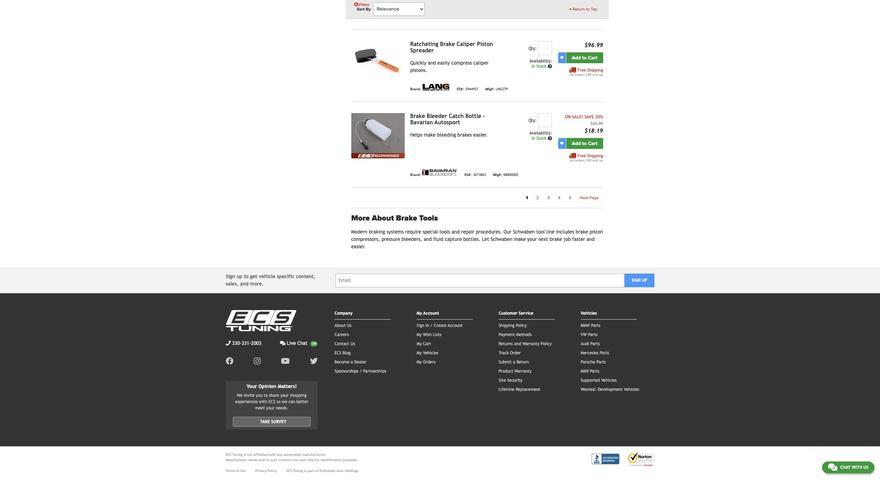 Task type: locate. For each thing, give the bounding box(es) containing it.
your opinion matters!
[[247, 384, 297, 389]]

es#: for caliper
[[457, 87, 464, 91]]

1 vertical spatial in
[[532, 136, 535, 141]]

and down $96.99
[[593, 73, 598, 77]]

add to cart for add to wish list image
[[572, 140, 598, 146]]

brand: left motive - corporate logo
[[410, 15, 421, 19]]

paginated product list navigation navigation
[[351, 193, 603, 202]]

partnerships
[[363, 369, 387, 374]]

tuning down are
[[293, 469, 303, 473]]

1 a from the left
[[351, 360, 353, 365]]

1 horizontal spatial make
[[514, 237, 526, 242]]

next
[[580, 195, 589, 200]]

2 add from the top
[[572, 140, 581, 146]]

2 vertical spatial your
[[266, 406, 275, 411]]

cart down the $18.19
[[588, 140, 598, 146]]

better
[[297, 400, 308, 404]]

faster
[[572, 237, 585, 242]]

tuning inside ecs tuning is not affiliated with any automobile manufacturers. manufacturer names and/or part numbers are used only for identification purposes.
[[233, 453, 243, 457]]

availability:
[[530, 59, 552, 64], [530, 131, 552, 136]]

/ left "create"
[[430, 323, 433, 328]]

modern
[[351, 229, 368, 235]]

330-
[[232, 341, 242, 346]]

bleeders,
[[402, 237, 422, 242]]

0 vertical spatial qty:
[[529, 46, 537, 51]]

product warranty link
[[499, 369, 532, 374]]

vehicles
[[581, 311, 597, 316], [423, 351, 439, 356], [601, 378, 617, 383], [624, 387, 639, 392]]

2
[[537, 195, 539, 200]]

schwaben down our on the right of the page
[[491, 237, 513, 242]]

shipping down $96.99
[[587, 68, 603, 73]]

brake inside the brake bleeder catch bottle - bavarian autosport
[[410, 113, 425, 119]]

3 link
[[543, 193, 554, 202]]

my left orders
[[417, 360, 422, 365]]

1 free shipping on orders $49 and up from the top
[[570, 68, 603, 77]]

2 vertical spatial brand:
[[410, 173, 421, 177]]

0 horizontal spatial part
[[271, 458, 277, 462]]

ecs left so
[[269, 400, 275, 404]]

1 vertical spatial /
[[360, 369, 362, 374]]

warranty up security
[[515, 369, 532, 374]]

about up braking
[[372, 214, 394, 223]]

parts up mercedes parts
[[591, 342, 600, 347]]

customer service
[[499, 311, 534, 316]]

of left use
[[236, 469, 239, 473]]

1 vertical spatial es#:
[[457, 87, 464, 91]]

make inside modern braking systems require special tools and repair procedures. our schwaben tool line includes brake piston compressors, pressure bleeders, and fluid capture bottles. let schwaben make your next brake job faster and easier.
[[514, 237, 526, 242]]

availability: up question circle image
[[530, 59, 552, 64]]

0 vertical spatial free
[[578, 68, 586, 73]]

in for ratcheting brake caliper piston spreader
[[532, 64, 535, 69]]

0 vertical spatial cart
[[588, 55, 598, 61]]

my up my vehicles on the bottom left of the page
[[417, 342, 422, 347]]

add right add to wish list icon
[[572, 55, 581, 61]]

None number field
[[538, 41, 552, 55], [538, 113, 552, 127], [538, 41, 552, 55], [538, 113, 552, 127]]

your inside modern braking systems require special tools and repair procedures. our schwaben tool line includes brake piston compressors, pressure bleeders, and fluid capture bottles. let schwaben make your next brake job faster and easier.
[[527, 237, 537, 242]]

0 vertical spatial warranty
[[522, 342, 540, 347]]

easier. right brakes
[[473, 132, 488, 138]]

brake up helps
[[410, 113, 425, 119]]

1 horizontal spatial is
[[304, 469, 307, 473]]

blog
[[343, 351, 351, 356]]

helps
[[410, 132, 422, 138]]

to left top
[[586, 7, 590, 12]]

2 horizontal spatial with
[[852, 465, 863, 470]]

0 vertical spatial in
[[532, 64, 535, 69]]

0 vertical spatial on
[[570, 73, 574, 77]]

stock for $96.99
[[537, 64, 547, 69]]

account
[[423, 311, 439, 316], [448, 323, 463, 328]]

0 horizontal spatial with
[[259, 400, 267, 404]]

1 horizontal spatial sign
[[417, 323, 424, 328]]

brake left caliper
[[440, 41, 455, 47]]

ecs for ecs tuning is part of enthusiast auto holdings
[[286, 469, 292, 473]]

2 horizontal spatial your
[[527, 237, 537, 242]]

0 vertical spatial brand:
[[410, 15, 421, 19]]

compress
[[452, 60, 472, 66]]

bmw parts link
[[581, 323, 601, 328]]

we
[[237, 393, 243, 398]]

stock left question circle image
[[537, 64, 547, 69]]

1 vertical spatial comments image
[[828, 463, 838, 472]]

of left enthusiast
[[315, 469, 319, 473]]

brand: left bav auto tools - corporate logo
[[410, 173, 421, 177]]

free down the $18.19
[[578, 153, 586, 158]]

es#2944957 - lng279 - ratcheting brake caliper piston spreader - quickly and easily compress caliper pistons. - lang - audi bmw volkswagen mercedes benz mini porsche image
[[351, 41, 405, 81]]

tools
[[419, 214, 438, 223]]

braking
[[369, 229, 385, 235]]

vehicles up orders
[[423, 351, 439, 356]]

vehicles up wanted: development vehicles
[[601, 378, 617, 383]]

1 horizontal spatial return
[[573, 7, 585, 12]]

free shipping on orders $49 and up down $96.99
[[570, 68, 603, 77]]

part down the only
[[308, 469, 314, 473]]

2 a from the left
[[513, 360, 515, 365]]

1 add to cart button from the top
[[566, 52, 603, 63]]

availability: for on sale!                         save 30%
[[530, 131, 552, 136]]

careers link
[[335, 332, 349, 337]]

brake inside ratcheting brake caliper piston spreader
[[440, 41, 455, 47]]

0 vertical spatial add to cart button
[[566, 52, 603, 63]]

sponsorships / partnerships
[[335, 369, 387, 374]]

1 vertical spatial schwaben
[[491, 237, 513, 242]]

/ down dealer
[[360, 369, 362, 374]]

1 vertical spatial part
[[308, 469, 314, 473]]

1 in stock from the top
[[532, 64, 548, 69]]

policy for privacy policy
[[268, 469, 277, 473]]

to down $96.99
[[582, 55, 587, 61]]

0 vertical spatial in stock
[[532, 64, 548, 69]]

330-331-2003
[[232, 341, 262, 346]]

dealer
[[354, 360, 367, 365]]

my cart
[[417, 342, 431, 347]]

comments image for live
[[280, 341, 286, 346]]

$49 down the $18.19
[[586, 158, 592, 162]]

1 vertical spatial return
[[517, 360, 529, 365]]

cart down "wish" on the bottom of the page
[[423, 342, 431, 347]]

stock left question circle icon
[[537, 136, 547, 141]]

2 qty: from the top
[[529, 118, 537, 123]]

es#: for catch
[[465, 173, 472, 177]]

helps make bleeding brakes easier.
[[410, 132, 488, 138]]

my up my wish lists link
[[417, 311, 422, 316]]

comments image left live
[[280, 341, 286, 346]]

331-
[[242, 341, 251, 346]]

procedures.
[[476, 229, 502, 235]]

sign inside button
[[632, 278, 641, 283]]

parts down porsche parts
[[590, 369, 600, 374]]

a right submit
[[513, 360, 515, 365]]

in up "wish" on the bottom of the page
[[426, 323, 429, 328]]

2 vertical spatial mfg#:
[[493, 173, 502, 177]]

account right "create"
[[448, 323, 463, 328]]

1 free from the top
[[578, 68, 586, 73]]

account up sign in / create account at bottom
[[423, 311, 439, 316]]

tools
[[440, 229, 450, 235]]

chat with us
[[841, 465, 869, 470]]

track order link
[[499, 351, 521, 356]]

0 horizontal spatial make
[[424, 132, 436, 138]]

my for my account
[[417, 311, 422, 316]]

up inside the sign up to get vehicle specific content, sales, and more.
[[237, 274, 242, 279]]

2 add to cart from the top
[[572, 140, 598, 146]]

1 horizontal spatial schwaben
[[513, 229, 535, 235]]

0 vertical spatial add
[[572, 55, 581, 61]]

terms
[[226, 469, 235, 473]]

is for part
[[304, 469, 307, 473]]

$49 down $96.99
[[586, 73, 592, 77]]

and down piston
[[587, 237, 595, 242]]

customer
[[499, 311, 518, 316]]

comments image
[[280, 341, 286, 346], [828, 463, 838, 472]]

ecs up manufacturer
[[226, 453, 231, 457]]

ecs down numbers
[[286, 469, 292, 473]]

track order
[[499, 351, 521, 356]]

1 vertical spatial make
[[514, 237, 526, 242]]

2 link
[[532, 193, 543, 202]]

easier.
[[473, 132, 488, 138], [351, 244, 366, 250]]

1 horizontal spatial /
[[430, 323, 433, 328]]

0 vertical spatial easier.
[[473, 132, 488, 138]]

us
[[347, 323, 352, 328], [351, 342, 355, 347], [864, 465, 869, 470]]

1 vertical spatial add to cart
[[572, 140, 598, 146]]

bleeder
[[427, 113, 447, 119]]

fluid
[[433, 237, 444, 242]]

comments image left chat with us
[[828, 463, 838, 472]]

0 vertical spatial about
[[372, 214, 394, 223]]

2 vertical spatial es#:
[[465, 173, 472, 177]]

free down $96.99
[[578, 68, 586, 73]]

tuning up manufacturer
[[233, 453, 243, 457]]

1 vertical spatial free
[[578, 153, 586, 158]]

is for not
[[244, 453, 246, 457]]

ecs tuning recommends this product. image
[[351, 153, 405, 158]]

a left dealer
[[351, 360, 353, 365]]

take
[[260, 420, 270, 424]]

bleeding
[[437, 132, 456, 138]]

share
[[269, 393, 279, 398]]

1 vertical spatial free shipping on orders $49 and up
[[570, 153, 603, 162]]

specific
[[277, 274, 295, 279]]

policy for shipping policy
[[516, 323, 527, 328]]

ecs inside we invite you to share your shopping experiences with ecs so we can better meet your needs.
[[269, 400, 275, 404]]

2 availability: from the top
[[530, 131, 552, 136]]

0 vertical spatial orders
[[575, 73, 585, 77]]

is inside ecs tuning is not affiliated with any automobile manufacturers. manufacturer names and/or part numbers are used only for identification purposes.
[[244, 453, 246, 457]]

returns and warranty policy
[[499, 342, 552, 347]]

comments image for chat
[[828, 463, 838, 472]]

es#: left 2944957
[[457, 87, 464, 91]]

sign up
[[632, 278, 647, 283]]

1 vertical spatial tuning
[[293, 469, 303, 473]]

sign for sign up to get vehicle specific content, sales, and more.
[[226, 274, 235, 279]]

1 vertical spatial orders
[[575, 158, 585, 162]]

part down any
[[271, 458, 277, 462]]

0 vertical spatial comments image
[[280, 341, 286, 346]]

1 horizontal spatial of
[[315, 469, 319, 473]]

0 vertical spatial your
[[527, 237, 537, 242]]

create
[[434, 323, 447, 328]]

1 qty: from the top
[[529, 46, 537, 51]]

add to cart
[[572, 55, 598, 61], [572, 140, 598, 146]]

1 on from the top
[[570, 73, 574, 77]]

to down the $18.19
[[582, 140, 587, 146]]

2 in stock from the top
[[532, 136, 548, 141]]

ecs for ecs tuning is not affiliated with any automobile manufacturers. manufacturer names and/or part numbers are used only for identification purposes.
[[226, 453, 231, 457]]

become
[[335, 360, 350, 365]]

1 my from the top
[[417, 311, 422, 316]]

1 horizontal spatial your
[[281, 393, 289, 398]]

es#: left 4557
[[447, 15, 454, 19]]

my left "wish" on the bottom of the page
[[417, 332, 422, 337]]

mfg#: left lng279
[[485, 87, 495, 91]]

2 free shipping on orders $49 and up from the top
[[570, 153, 603, 162]]

mercedes parts
[[581, 351, 609, 356]]

0 vertical spatial free shipping on orders $49 and up
[[570, 68, 603, 77]]

brake up the require
[[396, 214, 417, 223]]

add to cart button down the $18.19
[[566, 138, 603, 149]]

brake down line
[[550, 237, 562, 242]]

ecs inside ecs tuning is not affiliated with any automobile manufacturers. manufacturer names and/or part numbers are used only for identification purposes.
[[226, 453, 231, 457]]

1 vertical spatial add
[[572, 140, 581, 146]]

survey
[[271, 420, 286, 424]]

1 horizontal spatial tuning
[[293, 469, 303, 473]]

return down order
[[517, 360, 529, 365]]

let
[[482, 237, 489, 242]]

comments image inside live chat link
[[280, 341, 286, 346]]

my for my vehicles
[[417, 351, 422, 356]]

privacy policy
[[255, 469, 277, 473]]

mfg#: for piston
[[485, 87, 495, 91]]

1 vertical spatial us
[[351, 342, 355, 347]]

more.
[[250, 281, 264, 287]]

1 add to cart from the top
[[572, 55, 598, 61]]

on
[[570, 73, 574, 77], [570, 158, 574, 162]]

0 horizontal spatial is
[[244, 453, 246, 457]]

0 horizontal spatial account
[[423, 311, 439, 316]]

5 my from the top
[[417, 360, 422, 365]]

take survey
[[260, 420, 286, 424]]

lang - corporate logo image
[[423, 84, 450, 91]]

1
[[526, 195, 528, 200]]

audi parts
[[581, 342, 600, 347]]

2 vertical spatial with
[[852, 465, 863, 470]]

my down my cart link
[[417, 351, 422, 356]]

my for my wish lists
[[417, 332, 422, 337]]

tool
[[536, 229, 545, 235]]

2 stock from the top
[[537, 136, 547, 141]]

1 vertical spatial qty:
[[529, 118, 537, 123]]

0 horizontal spatial chat
[[297, 341, 308, 346]]

and inside quickly and easily compress caliper pistons.
[[428, 60, 436, 66]]

quickly and easily compress caliper pistons.
[[410, 60, 489, 73]]

1 vertical spatial availability:
[[530, 131, 552, 136]]

to left get on the left bottom
[[244, 274, 249, 279]]

twitter logo image
[[310, 357, 318, 365]]

1 horizontal spatial easier.
[[473, 132, 488, 138]]

easier. down compressors,
[[351, 244, 366, 250]]

mfg#: right 4557
[[470, 15, 479, 19]]

add for add to wish list image
[[572, 140, 581, 146]]

1 add from the top
[[572, 55, 581, 61]]

schwaben right our on the right of the page
[[513, 229, 535, 235]]

add to cart down the $18.19
[[572, 140, 598, 146]]

shipping down the $18.19
[[587, 153, 603, 158]]

service
[[519, 311, 534, 316]]

is left not
[[244, 453, 246, 457]]

my account
[[417, 311, 439, 316]]

sign for sign in / create account
[[417, 323, 424, 328]]

2 add to cart button from the top
[[566, 138, 603, 149]]

0 horizontal spatial sign
[[226, 274, 235, 279]]

with
[[259, 400, 267, 404], [269, 453, 276, 457], [852, 465, 863, 470]]

Email email field
[[336, 274, 625, 287]]

brand: down pistons.
[[410, 87, 421, 91]]

2 horizontal spatial es#:
[[465, 173, 472, 177]]

1 horizontal spatial brake
[[576, 229, 588, 235]]

parts up porsche parts
[[600, 351, 609, 356]]

enthusiast
[[320, 469, 336, 473]]

es#: 3673863
[[465, 173, 486, 177]]

add right add to wish list image
[[572, 140, 581, 146]]

your right meet
[[266, 406, 275, 411]]

make left next
[[514, 237, 526, 242]]

orders down $96.99
[[575, 73, 585, 77]]

es#:
[[447, 15, 454, 19], [457, 87, 464, 91], [465, 173, 472, 177]]

availability: up question circle icon
[[530, 131, 552, 136]]

parts
[[591, 323, 601, 328], [588, 332, 598, 337], [591, 342, 600, 347], [600, 351, 609, 356], [597, 360, 606, 365], [590, 369, 600, 374]]

warranty down methods
[[522, 342, 540, 347]]

ecs tuning image
[[226, 310, 296, 331]]

2 horizontal spatial sign
[[632, 278, 641, 283]]

more
[[351, 214, 370, 223]]

careers
[[335, 332, 349, 337]]

add to cart button down $96.99
[[566, 52, 603, 63]]

parts for porsche parts
[[597, 360, 606, 365]]

3 my from the top
[[417, 342, 422, 347]]

bav auto tools - corporate logo image
[[423, 169, 458, 176]]

2 vertical spatial brake
[[396, 214, 417, 223]]

to inside we invite you to share your shopping experiences with ecs so we can better meet your needs.
[[264, 393, 268, 398]]

mfg#:
[[470, 15, 479, 19], [485, 87, 495, 91], [493, 173, 502, 177]]

comments image inside chat with us link
[[828, 463, 838, 472]]

my wish lists
[[417, 332, 442, 337]]

0 horizontal spatial about
[[335, 323, 346, 328]]

1 vertical spatial cart
[[588, 140, 598, 146]]

autosport
[[435, 119, 460, 126]]

brand: for brake
[[410, 173, 421, 177]]

mini parts
[[581, 369, 600, 374]]

shipping up payment
[[499, 323, 515, 328]]

1 horizontal spatial policy
[[516, 323, 527, 328]]

to right 'you'
[[264, 393, 268, 398]]

2 vertical spatial policy
[[268, 469, 277, 473]]

1 vertical spatial mfg#:
[[485, 87, 495, 91]]

your up we
[[281, 393, 289, 398]]

easier. inside modern braking systems require special tools and repair procedures. our schwaben tool line includes brake piston compressors, pressure bleeders, and fluid capture bottles. let schwaben make your next brake job faster and easier.
[[351, 244, 366, 250]]

add to cart for add to wish list icon
[[572, 55, 598, 61]]

2 my from the top
[[417, 332, 422, 337]]

1 horizontal spatial a
[[513, 360, 515, 365]]

in left question circle icon
[[532, 136, 535, 141]]

wish
[[423, 332, 432, 337]]

add to cart down $96.99
[[572, 55, 598, 61]]

1 vertical spatial stock
[[537, 136, 547, 141]]

schwaben
[[513, 229, 535, 235], [491, 237, 513, 242]]

next
[[539, 237, 548, 242]]

0 vertical spatial chat
[[297, 341, 308, 346]]

in left question circle image
[[532, 64, 535, 69]]

1 vertical spatial chat
[[841, 465, 851, 470]]

mfg#: left b8800002
[[493, 173, 502, 177]]

1 vertical spatial easier.
[[351, 244, 366, 250]]

1 horizontal spatial es#:
[[457, 87, 464, 91]]

piston
[[477, 41, 493, 47]]

0 vertical spatial es#:
[[447, 15, 454, 19]]

qty: for $96.99
[[529, 46, 537, 51]]

chat
[[297, 341, 308, 346], [841, 465, 851, 470]]

brake up faster on the right of the page
[[576, 229, 588, 235]]

question circle image
[[548, 136, 552, 140]]

and right "sales," on the bottom of page
[[240, 281, 249, 287]]

2 orders from the top
[[575, 158, 585, 162]]

is down used
[[304, 469, 307, 473]]

1 vertical spatial about
[[335, 323, 346, 328]]

instagram logo image
[[254, 357, 261, 365]]

4
[[558, 195, 561, 200]]

parts right bmw
[[591, 323, 601, 328]]

parts for mercedes parts
[[600, 351, 609, 356]]

2 brand: from the top
[[410, 87, 421, 91]]

0 vertical spatial brake
[[440, 41, 455, 47]]

cart down $96.99
[[588, 55, 598, 61]]

orders down the $18.19
[[575, 158, 585, 162]]

return right caret up icon at the top right
[[573, 7, 585, 12]]

1 horizontal spatial account
[[448, 323, 463, 328]]

0 horizontal spatial your
[[266, 406, 275, 411]]

quickly
[[410, 60, 427, 66]]

0 vertical spatial schwaben
[[513, 229, 535, 235]]

ecs blog
[[335, 351, 351, 356]]

manufacturer
[[226, 458, 247, 462]]

used
[[299, 458, 306, 462]]

0 vertical spatial account
[[423, 311, 439, 316]]

0 vertical spatial with
[[259, 400, 267, 404]]

in stock for $96.99
[[532, 64, 548, 69]]

caliper
[[457, 41, 475, 47]]

1 horizontal spatial about
[[372, 214, 394, 223]]

parts right vw
[[588, 332, 598, 337]]

1 $49 from the top
[[586, 73, 592, 77]]

1 vertical spatial on
[[570, 158, 574, 162]]

1 vertical spatial brand:
[[410, 87, 421, 91]]

0 vertical spatial tuning
[[233, 453, 243, 457]]

0 horizontal spatial schwaben
[[491, 237, 513, 242]]

0 vertical spatial /
[[430, 323, 433, 328]]

ecs for ecs blog
[[335, 351, 342, 356]]

to inside the sign up to get vehicle specific content, sales, and more.
[[244, 274, 249, 279]]

1 vertical spatial policy
[[541, 342, 552, 347]]

live
[[287, 341, 296, 346]]

with inside ecs tuning is not affiliated with any automobile manufacturers. manufacturer names and/or part numbers are used only for identification purposes.
[[269, 453, 276, 457]]

es#: left 3673863
[[465, 173, 472, 177]]

your left next
[[527, 237, 537, 242]]

ecs left blog
[[335, 351, 342, 356]]

1 availability: from the top
[[530, 59, 552, 64]]

0 horizontal spatial tuning
[[233, 453, 243, 457]]

4 my from the top
[[417, 351, 422, 356]]

about up careers
[[335, 323, 346, 328]]

sign inside the sign up to get vehicle specific content, sales, and more.
[[226, 274, 235, 279]]

0 vertical spatial us
[[347, 323, 352, 328]]

2 $49 from the top
[[586, 158, 592, 162]]

1 stock from the top
[[537, 64, 547, 69]]

vehicles up bmw parts
[[581, 311, 597, 316]]

3 brand: from the top
[[410, 173, 421, 177]]

free shipping on orders $49 and up down the $18.19
[[570, 153, 603, 162]]

and left "easily"
[[428, 60, 436, 66]]



Task type: describe. For each thing, give the bounding box(es) containing it.
vw parts link
[[581, 332, 598, 337]]

1 brand: from the top
[[410, 15, 421, 19]]

sponsorships / partnerships link
[[335, 369, 387, 374]]

opinion
[[259, 384, 276, 389]]

auto
[[337, 469, 344, 473]]

youtube logo image
[[281, 357, 290, 365]]

and up capture
[[452, 229, 460, 235]]

0 vertical spatial mfg#:
[[470, 15, 479, 19]]

in for brake bleeder catch bottle - bavarian autosport
[[532, 136, 535, 141]]

site
[[499, 378, 506, 383]]

require
[[405, 229, 421, 235]]

more about brake tools
[[351, 214, 438, 223]]

submit a return link
[[499, 360, 529, 365]]

porsche parts link
[[581, 360, 606, 365]]

vehicles right development
[[624, 387, 639, 392]]

your
[[247, 384, 257, 389]]

mfg#: for bottle
[[493, 173, 502, 177]]

motive - corporate logo image
[[423, 11, 440, 19]]

1 horizontal spatial chat
[[841, 465, 851, 470]]

identification
[[321, 458, 342, 462]]

and up order
[[514, 342, 521, 347]]

supported
[[581, 378, 600, 383]]

compressors,
[[351, 237, 380, 242]]

special
[[423, 229, 438, 235]]

mercedes parts link
[[581, 351, 609, 356]]

3
[[548, 195, 550, 200]]

us for contact us
[[351, 342, 355, 347]]

contact us link
[[335, 342, 355, 347]]

a for become
[[351, 360, 353, 365]]

vw
[[581, 332, 587, 337]]

names
[[248, 458, 258, 462]]

2 of from the left
[[315, 469, 319, 473]]

holdings
[[345, 469, 358, 473]]

parts for audi parts
[[591, 342, 600, 347]]

brake bleeder catch bottle - bavarian autosport
[[410, 113, 485, 126]]

you
[[256, 393, 263, 398]]

terms of use link
[[226, 468, 246, 474]]

by
[[366, 7, 371, 12]]

return to top link
[[569, 6, 598, 12]]

mfg#: lng279
[[485, 87, 508, 91]]

es#: 4557
[[447, 15, 463, 19]]

in stock for on sale!                         save 30%
[[532, 136, 548, 141]]

30%
[[595, 114, 603, 119]]

part inside ecs tuning is not affiliated with any automobile manufacturers. manufacturer names and/or part numbers are used only for identification purposes.
[[271, 458, 277, 462]]

add to cart button for add to wish list icon
[[566, 52, 603, 63]]

$25.99
[[591, 121, 603, 126]]

my for my orders
[[417, 360, 422, 365]]

and down special
[[424, 237, 432, 242]]

systems
[[387, 229, 404, 235]]

site security
[[499, 378, 523, 383]]

ratcheting brake caliper piston spreader link
[[410, 41, 493, 54]]

up inside button
[[642, 278, 647, 283]]

page
[[590, 195, 599, 200]]

1 orders from the top
[[575, 73, 585, 77]]

ecs blog link
[[335, 351, 351, 356]]

supported vehicles link
[[581, 378, 617, 383]]

wanted:
[[581, 387, 597, 392]]

parts for mini parts
[[590, 369, 600, 374]]

1 vertical spatial shipping
[[587, 153, 603, 158]]

any
[[277, 453, 283, 457]]

mini
[[581, 369, 589, 374]]

2 on from the top
[[570, 158, 574, 162]]

our
[[504, 229, 512, 235]]

my vehicles
[[417, 351, 439, 356]]

1 vertical spatial warranty
[[515, 369, 532, 374]]

2 vertical spatial shipping
[[499, 323, 515, 328]]

with inside we invite you to share your shopping experiences with ecs so we can better meet your needs.
[[259, 400, 267, 404]]

2 vertical spatial in
[[426, 323, 429, 328]]

question circle image
[[548, 64, 552, 68]]

tuning for part
[[293, 469, 303, 473]]

tuning for not
[[233, 453, 243, 457]]

2 horizontal spatial policy
[[541, 342, 552, 347]]

availability: for $96.99
[[530, 59, 552, 64]]

bmw parts
[[581, 323, 601, 328]]

live chat
[[287, 341, 308, 346]]

my cart link
[[417, 342, 431, 347]]

1 link
[[522, 193, 532, 202]]

2 free from the top
[[578, 153, 586, 158]]

my for my cart
[[417, 342, 422, 347]]

4557
[[455, 15, 463, 19]]

1 of from the left
[[236, 469, 239, 473]]

add to wish list image
[[560, 56, 564, 59]]

live chat link
[[280, 340, 318, 347]]

add to cart button for add to wish list image
[[566, 138, 603, 149]]

stock for on sale!                         save 30%
[[537, 136, 547, 141]]

caret up image
[[569, 7, 572, 11]]

a for submit
[[513, 360, 515, 365]]

es#4557 - motive1820 - power bleeder catch bottle set - make your brake flush a clean and easier job - motive - audi bmw volkswagen mercedes benz mini porsche image
[[351, 0, 405, 9]]

us for about us
[[347, 323, 352, 328]]

bmw
[[581, 323, 590, 328]]

$96.99
[[585, 42, 603, 48]]

3673863
[[473, 173, 486, 177]]

top
[[591, 7, 598, 12]]

about us
[[335, 323, 352, 328]]

enthusiast auto holdings link
[[320, 468, 358, 474]]

sponsorships
[[335, 369, 359, 374]]

brakes
[[458, 132, 472, 138]]

sign up to get vehicle specific content, sales, and more.
[[226, 274, 316, 287]]

cart for add to wish list image
[[588, 140, 598, 146]]

sign for sign up
[[632, 278, 641, 283]]

mfg#: b8800002
[[493, 173, 519, 177]]

add for add to wish list icon
[[572, 55, 581, 61]]

submit a return
[[499, 360, 529, 365]]

my wish lists link
[[417, 332, 442, 337]]

get
[[250, 274, 257, 279]]

we
[[282, 400, 287, 404]]

audi parts link
[[581, 342, 600, 347]]

parts for vw parts
[[588, 332, 598, 337]]

2 vertical spatial us
[[864, 465, 869, 470]]

0 horizontal spatial es#:
[[447, 15, 454, 19]]

es#3673863 - b8800002 - brake bleeder catch bottle - bavarian autosport - helps make bleeding brakes easier. - bav auto tools - audi bmw volkswagen mercedes benz mini porsche image
[[351, 113, 405, 153]]

1 vertical spatial brake
[[550, 237, 562, 242]]

sign in / create account link
[[417, 323, 463, 328]]

facebook logo image
[[226, 357, 234, 365]]

2 vertical spatial cart
[[423, 342, 431, 347]]

bavarian
[[410, 119, 433, 126]]

shopping
[[290, 393, 307, 398]]

0 horizontal spatial return
[[517, 360, 529, 365]]

1 vertical spatial your
[[281, 393, 289, 398]]

qty: for on sale!                         save 30%
[[529, 118, 537, 123]]

phone image
[[226, 341, 231, 346]]

order
[[510, 351, 521, 356]]

next page
[[580, 195, 599, 200]]

and inside the sign up to get vehicle specific content, sales, and more.
[[240, 281, 249, 287]]

about us link
[[335, 323, 352, 328]]

and down the $18.19
[[593, 158, 598, 162]]

$18.19
[[585, 127, 603, 134]]

parts for bmw parts
[[591, 323, 601, 328]]

meet
[[255, 406, 265, 411]]

sale!
[[572, 114, 583, 119]]

methods
[[516, 332, 532, 337]]

es#: 2944957
[[457, 87, 478, 91]]

bottle
[[466, 113, 481, 119]]

purposes.
[[343, 458, 358, 462]]

bottles.
[[463, 237, 481, 242]]

my orders
[[417, 360, 436, 365]]

pistons.
[[410, 67, 428, 73]]

cart for add to wish list icon
[[588, 55, 598, 61]]

shipping policy link
[[499, 323, 527, 328]]

privacy
[[255, 469, 267, 473]]

for
[[315, 458, 320, 462]]

0 vertical spatial brake
[[576, 229, 588, 235]]

0 vertical spatial make
[[424, 132, 436, 138]]

add to wish list image
[[560, 142, 564, 145]]

brand: for ratcheting
[[410, 87, 421, 91]]

vw parts
[[581, 332, 598, 337]]

on
[[565, 114, 571, 119]]

ratcheting
[[410, 41, 439, 47]]

0 vertical spatial shipping
[[587, 68, 603, 73]]

mfg#: motive1820
[[470, 15, 499, 19]]

payment methods
[[499, 332, 532, 337]]

to inside return to top link
[[586, 7, 590, 12]]



Task type: vqa. For each thing, say whether or not it's contained in the screenshot.
My Cart link on the bottom left
yes



